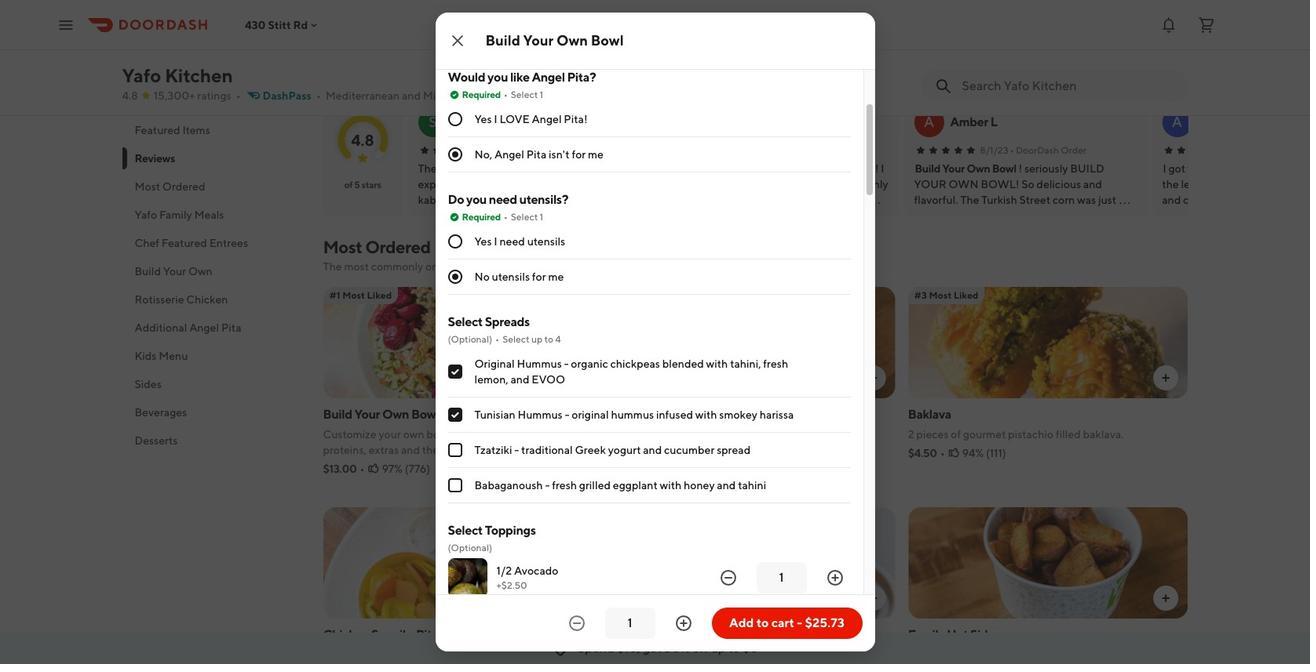Task type: describe. For each thing, give the bounding box(es) containing it.
- up toppings,
[[565, 409, 570, 422]]

most
[[344, 261, 369, 273]]

$8
[[743, 641, 758, 656]]

#1 most liked
[[329, 290, 392, 301]]

choose
[[457, 429, 495, 441]]

with inside "original hummus - organic chickpeas blended with tahini, fresh lemon, and evoo"
[[706, 358, 728, 371]]

review
[[1069, 67, 1107, 79]]

add item to cart image for kids entrée
[[867, 593, 880, 605]]

babaganoush - fresh grilled eggplant with honey and tahini
[[475, 480, 766, 492]]

angel down "food"
[[532, 113, 562, 126]]

0 vertical spatial featured
[[135, 124, 180, 137]]

• right "$13.00"
[[360, 463, 365, 476]]

sides for family hot sides
[[970, 628, 1000, 643]]

select inside the would you like angel pita? group
[[511, 89, 538, 101]]

15,300+ inside reviews 15,300+ ratings • 141 public reviews
[[323, 71, 365, 84]]

base,
[[522, 429, 548, 441]]

add item to cart image for individual hot sides
[[867, 372, 880, 385]]

toppings,
[[550, 429, 597, 441]]

1 for angel
[[540, 89, 543, 101]]

sides inside button
[[135, 378, 162, 391]]

yes i need utensils
[[475, 236, 565, 248]]

customize
[[323, 429, 377, 441]]

kale
[[538, 26, 560, 39]]

for inside do you need utensils? group
[[532, 271, 546, 284]]

select spreads (optional) • select up to 4
[[448, 315, 561, 346]]

Tunisian Hummus - original hummus infused with smokey harissa checkbox
[[448, 408, 462, 423]]

2 a from the left
[[1172, 114, 1182, 130]]

0 horizontal spatial 15,300+
[[154, 90, 195, 102]]

menu
[[159, 350, 188, 363]]

this
[[577, 261, 596, 273]]

of inside baklava 2 pieces of gourmet pistachio filled baklava.
[[951, 429, 961, 441]]

add for add review
[[1045, 67, 1067, 79]]

build your own bowl customize your own bowl!  choose your base, toppings, proteins, extras and then sauces!
[[323, 407, 597, 457]]

beverages
[[135, 407, 187, 419]]

fresh inside "original hummus - organic chickpeas blended with tahini, fresh lemon, and evoo"
[[763, 358, 788, 371]]

• right dashpass
[[316, 90, 321, 102]]

select toppings group
[[448, 523, 851, 665]]

chicken inside button
[[186, 294, 228, 306]]

with up scratch
[[695, 409, 717, 422]]

build your own bowl dialog
[[435, 0, 875, 665]]

entrees
[[209, 237, 248, 250]]

up for off
[[711, 641, 726, 656]]

stitt
[[268, 18, 291, 31]]

reviews for reviews
[[135, 152, 175, 165]]

you for do
[[466, 193, 487, 207]]

pita for additional
[[221, 322, 241, 334]]

additional angel pita button
[[122, 314, 304, 342]]

• inside reviews 15,300+ ratings • 141 public reviews
[[403, 71, 408, 84]]

toppings
[[485, 524, 536, 539]]

0 horizontal spatial 4.8
[[122, 90, 138, 102]]

spanikopita
[[371, 628, 438, 643]]

tunisian
[[475, 409, 516, 422]]

kids menu
[[135, 350, 188, 363]]

reviews link
[[323, 48, 386, 68]]

extras
[[369, 444, 399, 457]]

(43)
[[520, 9, 540, 21]]

93% (43) button
[[472, 0, 613, 31]]

4
[[555, 334, 561, 346]]

yogurt
[[608, 445, 641, 457]]

build inside dialog
[[486, 32, 520, 49]]

stars
[[362, 179, 381, 191]]

0 vertical spatial utensils
[[527, 236, 565, 248]]

select inside do you need utensils? group
[[511, 211, 538, 223]]

family hot sides
[[908, 628, 1000, 643]]

• up featured items button
[[236, 90, 241, 102]]

1/2 avocado image
[[448, 559, 487, 598]]

current quantity is 1 number field for increase quantity by 1 icon
[[766, 570, 797, 587]]

own inside dialog
[[557, 32, 588, 49]]

0 horizontal spatial ratings
[[197, 90, 231, 102]]

chicken spanikopita image
[[323, 508, 603, 619]]

yes i love angel pita!
[[475, 113, 588, 126]]

yes for would
[[475, 113, 492, 126]]

• right $4.50
[[940, 448, 945, 460]]

original
[[475, 358, 515, 371]]

harissa
[[760, 409, 794, 422]]

eggplant
[[613, 480, 658, 492]]

original hummus - organic chickpeas blended with tahini, fresh lemon, and evoo
[[475, 358, 788, 386]]

2 build your own bowl button from the left
[[915, 161, 1017, 177]]

open menu image
[[57, 15, 75, 34]]

additional
[[135, 322, 187, 334]]

individual
[[616, 407, 670, 422]]

beverages button
[[122, 399, 304, 427]]

pitas
[[407, 649, 431, 662]]

• inside select spreads (optional) • select up to 4
[[495, 334, 499, 346]]

- down 'traditional'
[[545, 480, 550, 492]]

sauces!
[[448, 444, 485, 457]]

i for like
[[494, 113, 498, 126]]

Yes I LOVE Angel Pita! radio
[[448, 112, 462, 127]]

chef featured entrees button
[[122, 229, 304, 258]]

order for a
[[1061, 144, 1087, 156]]

from
[[552, 261, 575, 273]]

do you need utensils? group
[[448, 192, 851, 295]]

no, angel pita isn't for me
[[475, 149, 604, 161]]

utensils?
[[519, 193, 568, 207]]

1 vertical spatial fresh
[[552, 480, 577, 492]]

1/2 avocado +$2.50
[[497, 565, 559, 592]]

l
[[991, 115, 998, 130]]

add item to cart image for baklava
[[1160, 372, 1173, 385]]

to for $8
[[728, 641, 740, 656]]

hot for individual
[[673, 407, 694, 422]]

decrease quantity by 1 image
[[719, 569, 738, 588]]

spinach and kale mix group
[[448, 0, 851, 50]]

decrease quantity by 1 image
[[567, 615, 586, 634]]

kids for menu
[[135, 350, 157, 363]]

add review
[[1045, 67, 1107, 79]]

pita?
[[567, 70, 596, 85]]

kid
[[616, 649, 633, 662]]

Tzatziki - traditional Greek yogurt and cucumber spread checkbox
[[448, 444, 462, 458]]

yes for do
[[475, 236, 492, 248]]

the
[[323, 261, 342, 273]]

1 vertical spatial featured
[[162, 237, 207, 250]]

like
[[510, 70, 530, 85]]

hot
[[743, 429, 760, 441]]

• select 1 for need
[[504, 211, 543, 223]]

angel right no,
[[495, 149, 524, 161]]

baklava image
[[908, 287, 1188, 399]]

and inside kids entrée kid sized entrée where you pick a protein and side.
[[821, 649, 840, 662]]

me inside the would you like angel pita? group
[[588, 149, 604, 161]]

• inside the would you like angel pita? group
[[504, 89, 508, 101]]

craveable,
[[616, 429, 670, 441]]

individual hot sides craveable, scratch made, hot sides.
[[616, 407, 790, 441]]

mediterranean and middle eastern street food
[[326, 90, 560, 102]]

amber l
[[950, 115, 998, 130]]

#2
[[622, 290, 635, 301]]

individual hot sides image
[[616, 287, 896, 399]]

sized for kids
[[635, 649, 661, 662]]

15,300+ ratings •
[[154, 90, 241, 102]]

liked for baklava
[[954, 290, 979, 301]]

cart
[[771, 616, 795, 631]]

need for i
[[500, 236, 525, 248]]

- inside "original hummus - organic chickpeas blended with tahini, fresh lemon, and evoo"
[[564, 358, 569, 371]]

doordash for s
[[527, 144, 570, 156]]

family hot sides image
[[908, 508, 1188, 619]]

select toppings (optional)
[[448, 524, 536, 554]]

430 stitt rd
[[245, 18, 308, 31]]

tahini,
[[730, 358, 761, 371]]

build your own bowl inside dialog
[[486, 32, 624, 49]]

add item to cart image
[[575, 593, 587, 605]]

pita for no,
[[527, 149, 547, 161]]

$13.00 •
[[323, 463, 365, 476]]

• right 8/1/23
[[1010, 144, 1014, 156]]

$4.50 •
[[908, 448, 945, 460]]

babaganoush
[[475, 480, 543, 492]]

family inside the yafo family meals button
[[159, 209, 192, 221]]

current quantity is 1 number field for increase quantity by 1 image
[[614, 616, 646, 633]]

yafo for yafo family meals
[[135, 209, 157, 221]]

(optional) for toppings
[[448, 543, 492, 554]]

y
[[513, 115, 521, 130]]

love
[[500, 113, 530, 126]]

items
[[182, 124, 210, 137]]

Spinach and Kale Mix checkbox
[[448, 25, 462, 39]]

1 vertical spatial utensils
[[492, 271, 530, 284]]

kids entrée kid sized entrée where you pick a protein and side.
[[616, 628, 865, 662]]

and inside most ordered the most commonly ordered items and dishes from this store
[[497, 261, 516, 273]]

1 vertical spatial family
[[908, 628, 945, 643]]

bowl inside build your own bowl customize your own bowl!  choose your base, toppings, proteins, extras and then sauces!
[[411, 407, 439, 422]]

previous image
[[1138, 67, 1151, 79]]

30%
[[664, 641, 690, 656]]

liked for build
[[367, 290, 392, 301]]

add for add to cart - $25.73
[[729, 616, 754, 631]]

Original Hummus - organic chickpeas blended with tahini, fresh lemon, and EVOO checkbox
[[448, 365, 462, 379]]

430 stitt rd button
[[245, 18, 320, 31]]

• right 11/16/23
[[521, 144, 525, 156]]

most ordered
[[135, 181, 205, 193]]

select down "spreads"
[[503, 334, 530, 346]]

made,
[[710, 429, 741, 441]]

tunisian hummus - original hummus infused with smokey harissa
[[475, 409, 794, 422]]

#2 most liked
[[622, 290, 686, 301]]

and inside build your own bowl customize your own bowl!  choose your base, toppings, proteins, extras and then sauces!
[[401, 444, 420, 457]]

95% (222)
[[671, 448, 721, 460]]

1 a from the left
[[924, 114, 934, 130]]

(222)
[[695, 448, 721, 460]]

chef featured entrees
[[135, 237, 248, 250]]

(optional) for spreads
[[448, 334, 492, 346]]

#3 most liked
[[915, 290, 979, 301]]

add item to cart image for family hot sides
[[1160, 593, 1173, 605]]

desserts button
[[122, 427, 304, 455]]

to for 4
[[545, 334, 553, 346]]

$4.50
[[908, 448, 937, 460]]

next image
[[1169, 67, 1182, 79]]

organic
[[571, 358, 608, 371]]

dashpass
[[263, 90, 312, 102]]

hummus for original
[[517, 358, 562, 371]]



Task type: vqa. For each thing, say whether or not it's contained in the screenshot.
S's 'doordash'
yes



Task type: locate. For each thing, give the bounding box(es) containing it.
reviews
[[460, 71, 498, 84]]

sized inside kids entrée kid sized entrée where you pick a protein and side.
[[635, 649, 661, 662]]

• doordash order down pita!
[[521, 144, 598, 156]]

need
[[489, 193, 517, 207], [500, 236, 525, 248]]

and left tahini
[[717, 480, 736, 492]]

97% (776)
[[382, 463, 430, 476]]

2 (optional) from the top
[[448, 543, 492, 554]]

you left pick
[[731, 649, 749, 662]]

your up extras
[[379, 429, 401, 441]]

1 vertical spatial up
[[711, 641, 726, 656]]

Babaganoush - fresh grilled eggplant with honey and tahini checkbox
[[448, 479, 462, 493]]

ratings up mediterranean
[[367, 71, 401, 84]]

own inside build your own bowl customize your own bowl!  choose your base, toppings, proteins, extras and then sauces!
[[382, 407, 409, 422]]

1 horizontal spatial to
[[728, 641, 740, 656]]

select left "spreads"
[[448, 315, 483, 330]]

add
[[1045, 67, 1067, 79], [729, 616, 754, 631]]

0 vertical spatial you
[[488, 70, 508, 85]]

most for baklava
[[929, 290, 952, 301]]

ordered inside button
[[162, 181, 205, 193]]

utensils up dishes
[[527, 236, 565, 248]]

0 vertical spatial family
[[159, 209, 192, 221]]

greek
[[575, 445, 606, 457]]

required down do
[[462, 211, 501, 223]]

chicken,
[[495, 649, 537, 662]]

#1
[[329, 290, 340, 301]]

add review button
[[1036, 60, 1116, 86]]

0 horizontal spatial pita
[[221, 322, 241, 334]]

1 horizontal spatial 4.8
[[351, 131, 374, 149]]

your up tzatziki
[[497, 429, 520, 441]]

with left tahini,
[[706, 358, 728, 371]]

smokey
[[719, 409, 758, 422]]

0 vertical spatial fresh
[[763, 358, 788, 371]]

with inside chicken spanikopita bite sized baked pitas stuffed with chicken, spinach,
[[471, 649, 493, 662]]

hot for family
[[947, 628, 968, 643]]

avocado
[[514, 565, 559, 578]]

required inside the would you like angel pita? group
[[462, 89, 501, 101]]

commonly
[[371, 261, 423, 273]]

meals
[[194, 209, 224, 221]]

reviews up most ordered
[[135, 152, 175, 165]]

1 horizontal spatial kids
[[616, 628, 640, 643]]

0 vertical spatial of
[[344, 179, 353, 191]]

of right pieces on the bottom right of the page
[[951, 429, 961, 441]]

up left 4
[[531, 334, 543, 346]]

0 horizontal spatial a
[[924, 114, 934, 130]]

• left 141
[[403, 71, 408, 84]]

1 vertical spatial required
[[462, 211, 501, 223]]

sized right kid
[[635, 649, 661, 662]]

2 i from the top
[[494, 236, 498, 248]]

pick
[[752, 649, 773, 662]]

store
[[598, 261, 623, 273]]

reviews up mediterranean
[[323, 48, 386, 68]]

most inside button
[[135, 181, 160, 193]]

$6.00 •
[[616, 448, 654, 460]]

sized right bite
[[346, 649, 371, 662]]

utensils
[[527, 236, 565, 248], [492, 271, 530, 284]]

utensils right no
[[492, 271, 530, 284]]

1 vertical spatial to
[[757, 616, 769, 631]]

isn't
[[549, 149, 570, 161]]

sides
[[135, 378, 162, 391], [696, 407, 726, 422], [970, 628, 1000, 643]]

chicken down the build your own button
[[186, 294, 228, 306]]

1 inside the would you like angel pita? group
[[540, 89, 543, 101]]

1 yes from the top
[[475, 113, 492, 126]]

to inside select spreads (optional) • select up to 4
[[545, 334, 553, 346]]

- left organic at the bottom of the page
[[564, 358, 569, 371]]

2 vertical spatial sides
[[970, 628, 1000, 643]]

0 vertical spatial i
[[494, 113, 498, 126]]

(111)
[[986, 448, 1006, 460]]

1 vertical spatial me
[[548, 271, 564, 284]]

2 horizontal spatial liked
[[954, 290, 979, 301]]

0 vertical spatial hot
[[673, 407, 694, 422]]

select inside select toppings (optional)
[[448, 524, 483, 539]]

chicken inside chicken spanikopita bite sized baked pitas stuffed with chicken, spinach,
[[323, 628, 369, 643]]

to left 4
[[545, 334, 553, 346]]

for inside the would you like angel pita? group
[[572, 149, 586, 161]]

s
[[429, 114, 437, 130]]

sides button
[[122, 371, 304, 399]]

yafo up chef
[[135, 209, 157, 221]]

• right $6.00
[[649, 448, 654, 460]]

you inside the would you like angel pita? group
[[488, 70, 508, 85]]

1 horizontal spatial chicken
[[323, 628, 369, 643]]

order down item search search field
[[1061, 144, 1087, 156]]

0 horizontal spatial your
[[379, 429, 401, 441]]

0 vertical spatial to
[[545, 334, 553, 346]]

2 sized from the left
[[635, 649, 661, 662]]

1 horizontal spatial hot
[[947, 628, 968, 643]]

current quantity is 1 number field up cart
[[766, 570, 797, 587]]

and inside group
[[517, 26, 536, 39]]

order for s
[[572, 144, 598, 156]]

1 horizontal spatial • doordash order
[[1010, 144, 1087, 156]]

eastern
[[461, 90, 499, 102]]

increase quantity by 1 image
[[674, 615, 693, 634]]

current quantity is 1 number field up $15,
[[614, 616, 646, 633]]

1 horizontal spatial build your own bowl button
[[915, 161, 1017, 177]]

you inside do you need utensils? group
[[466, 193, 487, 207]]

1 vertical spatial 15,300+
[[154, 90, 195, 102]]

ordered for most ordered the most commonly ordered items and dishes from this store
[[365, 237, 431, 258]]

1 1 from the top
[[540, 89, 543, 101]]

15,300+ down reviews link
[[323, 71, 365, 84]]

select spreads group
[[448, 314, 851, 504]]

reviews for reviews 15,300+ ratings • 141 public reviews
[[323, 48, 386, 68]]

yafo kitchen
[[122, 64, 233, 86]]

bowl inside build your own bowl dialog
[[591, 32, 624, 49]]

0 horizontal spatial reviews
[[135, 152, 175, 165]]

spreads
[[485, 315, 530, 330]]

kids entrée image
[[616, 508, 896, 619]]

you left like on the top left
[[488, 70, 508, 85]]

2 • select 1 from the top
[[504, 211, 543, 223]]

1 vertical spatial add
[[729, 616, 754, 631]]

2 1 from the top
[[540, 211, 543, 223]]

most for build your own bowl
[[342, 290, 365, 301]]

2 required from the top
[[462, 211, 501, 223]]

sized inside chicken spanikopita bite sized baked pitas stuffed with chicken, spinach,
[[346, 649, 371, 662]]

fresh left grilled
[[552, 480, 577, 492]]

angel inside button
[[189, 322, 219, 334]]

• doordash order for a
[[1010, 144, 1087, 156]]

2 horizontal spatial you
[[731, 649, 749, 662]]

most right #2
[[637, 290, 659, 301]]

hummus inside "original hummus - organic chickpeas blended with tahini, fresh lemon, and evoo"
[[517, 358, 562, 371]]

0 vertical spatial kids
[[135, 350, 157, 363]]

Item Search search field
[[962, 78, 1176, 95]]

No, Angel Pita isn't for me radio
[[448, 148, 462, 162]]

0 vertical spatial yafo
[[122, 64, 161, 86]]

1 • select 1 from the top
[[504, 89, 543, 101]]

liked right #2
[[661, 290, 686, 301]]

me left this
[[548, 271, 564, 284]]

pita inside group
[[527, 149, 547, 161]]

ordered up "yafo family meals"
[[162, 181, 205, 193]]

0 vertical spatial 15,300+
[[323, 71, 365, 84]]

for
[[572, 149, 586, 161], [532, 271, 546, 284]]

featured
[[135, 124, 180, 137], [162, 237, 207, 250]]

• select 1 inside the would you like angel pita? group
[[504, 89, 543, 101]]

1 horizontal spatial for
[[572, 149, 586, 161]]

reviews 15,300+ ratings • 141 public reviews
[[323, 48, 498, 84]]

me
[[588, 149, 604, 161], [548, 271, 564, 284]]

to left $8
[[728, 641, 740, 656]]

need left utensils?
[[489, 193, 517, 207]]

• doordash order right 8/1/23
[[1010, 144, 1087, 156]]

fresh right tahini,
[[763, 358, 788, 371]]

0 horizontal spatial doordash
[[527, 144, 570, 156]]

increase quantity by 1 image
[[826, 569, 844, 588]]

ratings inside reviews 15,300+ ratings • 141 public reviews
[[367, 71, 401, 84]]

2 order from the left
[[1061, 144, 1087, 156]]

most right #3
[[929, 290, 952, 301]]

1 vertical spatial (optional)
[[448, 543, 492, 554]]

0 horizontal spatial you
[[466, 193, 487, 207]]

would you like angel pita? group
[[448, 69, 851, 173]]

3 liked from the left
[[954, 290, 979, 301]]

- right tzatziki
[[514, 445, 519, 457]]

of 5 stars
[[344, 179, 381, 191]]

• select 1
[[504, 89, 543, 101], [504, 211, 543, 223]]

hummus
[[517, 358, 562, 371], [518, 409, 563, 422]]

1 your from the left
[[379, 429, 401, 441]]

2 horizontal spatial to
[[757, 616, 769, 631]]

1 horizontal spatial a
[[1172, 114, 1182, 130]]

side.
[[842, 649, 865, 662]]

2 horizontal spatial sides
[[970, 628, 1000, 643]]

of left 5
[[344, 179, 353, 191]]

1 vertical spatial ordered
[[365, 237, 431, 258]]

Yes I need utensils radio
[[448, 235, 462, 249]]

0 vertical spatial for
[[572, 149, 586, 161]]

tzatziki
[[475, 445, 512, 457]]

1 vertical spatial yes
[[475, 236, 492, 248]]

yes inside the would you like angel pita? group
[[475, 113, 492, 126]]

1 vertical spatial kids
[[616, 628, 640, 643]]

0 vertical spatial ratings
[[367, 71, 401, 84]]

scratch
[[672, 429, 708, 441]]

(optional) inside select spreads (optional) • select up to 4
[[448, 334, 492, 346]]

1 doordash from the left
[[527, 144, 570, 156]]

pita inside button
[[221, 322, 241, 334]]

most ordered the most commonly ordered items and dishes from this store
[[323, 237, 623, 273]]

• down "spreads"
[[495, 334, 499, 346]]

0 horizontal spatial chicken
[[186, 294, 228, 306]]

1 horizontal spatial order
[[1061, 144, 1087, 156]]

add inside build your own bowl dialog
[[729, 616, 754, 631]]

0 vertical spatial hummus
[[517, 358, 562, 371]]

your inside dialog
[[523, 32, 554, 49]]

yes up items
[[475, 236, 492, 248]]

4.8 down mediterranean
[[351, 131, 374, 149]]

0 horizontal spatial me
[[548, 271, 564, 284]]

your inside build your own bowl customize your own bowl!  choose your base, toppings, proteins, extras and then sauces!
[[354, 407, 380, 422]]

up for select
[[531, 334, 543, 346]]

1 order from the left
[[572, 144, 598, 156]]

featured left items
[[135, 124, 180, 137]]

1 inside do you need utensils? group
[[540, 211, 543, 223]]

• inside do you need utensils? group
[[504, 211, 508, 223]]

traditional
[[521, 445, 573, 457]]

hummus for tunisian
[[518, 409, 563, 422]]

you inside kids entrée kid sized entrée where you pick a protein and side.
[[731, 649, 749, 662]]

kids for entrée
[[616, 628, 640, 643]]

add left the review
[[1045, 67, 1067, 79]]

liked down commonly
[[367, 290, 392, 301]]

1 horizontal spatial me
[[588, 149, 604, 161]]

$25.73
[[805, 616, 845, 631]]

select down do you need utensils?
[[511, 211, 538, 223]]

build inside build your own bowl customize your own bowl!  choose your base, toppings, proteins, extras and then sauces!
[[323, 407, 352, 422]]

for left from
[[532, 271, 546, 284]]

stuffed
[[433, 649, 469, 662]]

15,300+ down yafo kitchen
[[154, 90, 195, 102]]

most right #1
[[342, 290, 365, 301]]

sides for individual hot sides craveable, scratch made, hot sides.
[[696, 407, 726, 422]]

2 yes from the top
[[475, 236, 492, 248]]

current quantity is 1 number field inside select toppings group
[[766, 570, 797, 587]]

1 horizontal spatial up
[[711, 641, 726, 656]]

required for do
[[462, 211, 501, 223]]

need for you
[[489, 193, 517, 207]]

(optional) up 1/2 avocado "image"
[[448, 543, 492, 554]]

1 horizontal spatial your
[[497, 429, 520, 441]]

and left the evoo at left bottom
[[511, 374, 530, 386]]

0 horizontal spatial order
[[572, 144, 598, 156]]

1 vertical spatial need
[[500, 236, 525, 248]]

1 horizontal spatial you
[[488, 70, 508, 85]]

me right isn't
[[588, 149, 604, 161]]

rotisserie chicken
[[135, 294, 228, 306]]

$15,
[[617, 641, 640, 656]]

yafo
[[122, 64, 161, 86], [135, 209, 157, 221]]

0 horizontal spatial up
[[531, 334, 543, 346]]

1 vertical spatial 4.8
[[351, 131, 374, 149]]

a down 'next' "image"
[[1172, 114, 1182, 130]]

liked right #3
[[954, 290, 979, 301]]

#3
[[915, 290, 927, 301]]

0 items, open order cart image
[[1197, 15, 1216, 34]]

2 • doordash order from the left
[[1010, 144, 1087, 156]]

bowl
[[591, 32, 624, 49], [744, 163, 769, 175], [992, 163, 1017, 175], [411, 407, 439, 422]]

and left side.
[[821, 649, 840, 662]]

and down craveable,
[[643, 445, 662, 457]]

2 your from the left
[[497, 429, 520, 441]]

you for would
[[488, 70, 508, 85]]

Current quantity is 1 number field
[[766, 570, 797, 587], [614, 616, 646, 633]]

1 vertical spatial hot
[[947, 628, 968, 643]]

0 horizontal spatial add
[[729, 616, 754, 631]]

and inside "original hummus - organic chickpeas blended with tahini, fresh lemon, and evoo"
[[511, 374, 530, 386]]

most inside most ordered the most commonly ordered items and dishes from this store
[[323, 237, 362, 258]]

0 vertical spatial reviews
[[323, 48, 386, 68]]

order right isn't
[[572, 144, 598, 156]]

add up $8
[[729, 616, 754, 631]]

1 vertical spatial i
[[494, 236, 498, 248]]

kids
[[135, 350, 157, 363], [616, 628, 640, 643]]

would you like angel pita?
[[448, 70, 596, 85]]

-
[[564, 358, 569, 371], [565, 409, 570, 422], [514, 445, 519, 457], [545, 480, 550, 492], [797, 616, 803, 631]]

0 vertical spatial need
[[489, 193, 517, 207]]

0 vertical spatial current quantity is 1 number field
[[766, 570, 797, 587]]

ordered inside most ordered the most commonly ordered items and dishes from this store
[[365, 237, 431, 258]]

build your own bowl for 2nd build your own bowl button from left
[[915, 163, 1017, 175]]

mediterranean
[[326, 90, 400, 102]]

0 horizontal spatial to
[[545, 334, 553, 346]]

liked for individual
[[661, 290, 686, 301]]

1 down utensils?
[[540, 211, 543, 223]]

yafo inside button
[[135, 209, 157, 221]]

build your own bowl for first build your own bowl button from left
[[667, 163, 769, 175]]

required for would
[[462, 89, 501, 101]]

yes down 'eastern' at the top left of the page
[[475, 113, 492, 126]]

1 required from the top
[[462, 89, 501, 101]]

i for need
[[494, 236, 498, 248]]

1 horizontal spatial liked
[[661, 290, 686, 301]]

up inside select spreads (optional) • select up to 4
[[531, 334, 543, 346]]

1 vertical spatial 1
[[540, 211, 543, 223]]

gourmet
[[963, 429, 1006, 441]]

• down do you need utensils?
[[504, 211, 508, 223]]

430
[[245, 18, 266, 31]]

1 horizontal spatial of
[[951, 429, 961, 441]]

ratings down kitchen
[[197, 90, 231, 102]]

1 horizontal spatial build your own bowl
[[667, 163, 769, 175]]

0 horizontal spatial of
[[344, 179, 353, 191]]

0 horizontal spatial family
[[159, 209, 192, 221]]

ordered for most ordered
[[162, 181, 205, 193]]

1 • doordash order from the left
[[521, 144, 598, 156]]

kids up kid
[[616, 628, 640, 643]]

• select 1 down would you like angel pita? in the top left of the page
[[504, 89, 543, 101]]

close build your own bowl image
[[448, 31, 467, 50]]

1 horizontal spatial doordash
[[1016, 144, 1059, 156]]

kids inside button
[[135, 350, 157, 363]]

0 horizontal spatial • doordash order
[[521, 144, 598, 156]]

0 vertical spatial required
[[462, 89, 501, 101]]

doordash for a
[[1016, 144, 1059, 156]]

0 vertical spatial yes
[[475, 113, 492, 126]]

build your own
[[135, 265, 213, 278]]

required down reviews
[[462, 89, 501, 101]]

- right cart
[[797, 616, 803, 631]]

kitchen
[[165, 64, 233, 86]]

a
[[924, 114, 934, 130], [1172, 114, 1182, 130]]

food
[[534, 90, 560, 102]]

spinach and kale mix
[[475, 26, 581, 39]]

proteins,
[[323, 444, 367, 457]]

0 horizontal spatial current quantity is 1 number field
[[614, 616, 646, 633]]

kids left menu on the bottom
[[135, 350, 157, 363]]

additional angel pita
[[135, 322, 241, 334]]

spend
[[578, 641, 615, 656]]

0 vertical spatial chicken
[[186, 294, 228, 306]]

yafo left kitchen
[[122, 64, 161, 86]]

0 horizontal spatial hot
[[673, 407, 694, 422]]

1 vertical spatial current quantity is 1 number field
[[614, 616, 646, 633]]

and right items
[[497, 261, 516, 273]]

0 vertical spatial ordered
[[162, 181, 205, 193]]

0 vertical spatial 4.8
[[122, 90, 138, 102]]

0 horizontal spatial sized
[[346, 649, 371, 662]]

1 sized from the left
[[346, 649, 371, 662]]

angel down rotisserie chicken button
[[189, 322, 219, 334]]

• select 1 down do you need utensils?
[[504, 211, 543, 223]]

select
[[511, 89, 538, 101], [511, 211, 538, 223], [448, 315, 483, 330], [503, 334, 530, 346], [448, 524, 483, 539]]

blended
[[662, 358, 704, 371]]

me inside do you need utensils? group
[[548, 271, 564, 284]]

yafo family meals
[[135, 209, 224, 221]]

0 vertical spatial me
[[588, 149, 604, 161]]

2 vertical spatial you
[[731, 649, 749, 662]]

1 vertical spatial chicken
[[323, 628, 369, 643]]

1 right street
[[540, 89, 543, 101]]

items
[[468, 261, 495, 273]]

doordash down yes i love angel pita!
[[527, 144, 570, 156]]

1 build your own bowl button from the left
[[667, 161, 769, 177]]

order
[[572, 144, 598, 156], [1061, 144, 1087, 156]]

a left amber
[[924, 114, 934, 130]]

(optional) inside select toppings (optional)
[[448, 543, 492, 554]]

kids inside kids entrée kid sized entrée where you pick a protein and side.
[[616, 628, 640, 643]]

reviews inside reviews 15,300+ ratings • 141 public reviews
[[323, 48, 386, 68]]

no utensils for me
[[475, 271, 564, 284]]

to inside add to cart - $25.73 button
[[757, 616, 769, 631]]

2 doordash from the left
[[1016, 144, 1059, 156]]

hummus up the evoo at left bottom
[[517, 358, 562, 371]]

95%
[[671, 448, 693, 460]]

bite
[[323, 649, 343, 662]]

most up the
[[323, 237, 362, 258]]

sized for chicken
[[346, 649, 371, 662]]

• select 1 for like
[[504, 89, 543, 101]]

1 horizontal spatial family
[[908, 628, 945, 643]]

evoo
[[532, 374, 565, 386]]

featured down "yafo family meals"
[[162, 237, 207, 250]]

baklava.
[[1083, 429, 1124, 441]]

1 horizontal spatial sides
[[696, 407, 726, 422]]

- inside button
[[797, 616, 803, 631]]

and down own
[[401, 444, 420, 457]]

2 horizontal spatial build your own bowl
[[915, 163, 1017, 175]]

$6.00
[[616, 448, 646, 460]]

1 i from the top
[[494, 113, 498, 126]]

most for individual hot sides
[[637, 290, 659, 301]]

with left honey
[[660, 480, 682, 492]]

• doordash order for s
[[521, 144, 598, 156]]

rotisserie
[[135, 294, 184, 306]]

0 vertical spatial (optional)
[[448, 334, 492, 346]]

chicken up bite
[[323, 628, 369, 643]]

build your own bowl
[[486, 32, 624, 49], [667, 163, 769, 175], [915, 163, 1017, 175]]

1 vertical spatial • select 1
[[504, 211, 543, 223]]

1 horizontal spatial fresh
[[763, 358, 788, 371]]

lemon,
[[475, 374, 508, 386]]

93%
[[497, 9, 518, 21]]

with
[[706, 358, 728, 371], [695, 409, 717, 422], [660, 480, 682, 492], [471, 649, 493, 662]]

yes inside do you need utensils? group
[[475, 236, 492, 248]]

2 liked from the left
[[661, 290, 686, 301]]

do
[[448, 193, 464, 207]]

1 horizontal spatial pita
[[527, 149, 547, 161]]

• down would you like angel pita? in the top left of the page
[[504, 89, 508, 101]]

sides inside individual hot sides craveable, scratch made, hot sides.
[[696, 407, 726, 422]]

and down 141
[[402, 90, 421, 102]]

required inside do you need utensils? group
[[462, 211, 501, 223]]

11/16/23
[[484, 144, 520, 156]]

1 vertical spatial you
[[466, 193, 487, 207]]

0 vertical spatial • select 1
[[504, 89, 543, 101]]

1 for utensils?
[[540, 211, 543, 223]]

no,
[[475, 149, 492, 161]]

doordash right 8/1/23
[[1016, 144, 1059, 156]]

public
[[427, 71, 458, 84]]

to left cart
[[757, 616, 769, 631]]

hot inside individual hot sides craveable, scratch made, hot sides.
[[673, 407, 694, 422]]

tzatziki - traditional greek yogurt and cucumber spread
[[475, 445, 751, 457]]

0 horizontal spatial build your own bowl
[[486, 32, 624, 49]]

0 vertical spatial add
[[1045, 67, 1067, 79]]

chickpeas
[[610, 358, 660, 371]]

i up items
[[494, 236, 498, 248]]

(776)
[[405, 463, 430, 476]]

yafo for yafo kitchen
[[122, 64, 161, 86]]

No utensils for me radio
[[448, 270, 462, 284]]

notification bell image
[[1160, 15, 1178, 34]]

1 vertical spatial sides
[[696, 407, 726, 422]]

angel up "food"
[[532, 70, 565, 85]]

for right isn't
[[572, 149, 586, 161]]

do you need utensils?
[[448, 193, 568, 207]]

build your own bowl button
[[667, 161, 769, 177], [915, 161, 1017, 177]]

1 vertical spatial of
[[951, 429, 961, 441]]

1 vertical spatial yafo
[[135, 209, 157, 221]]

build your own bowl image
[[323, 287, 603, 399]]

1 liked from the left
[[367, 290, 392, 301]]

• select 1 inside do you need utensils? group
[[504, 211, 543, 223]]

you right do
[[466, 193, 487, 207]]

1 (optional) from the top
[[448, 334, 492, 346]]

add item to cart image
[[867, 372, 880, 385], [1160, 372, 1173, 385], [867, 593, 880, 605], [1160, 593, 1173, 605]]



